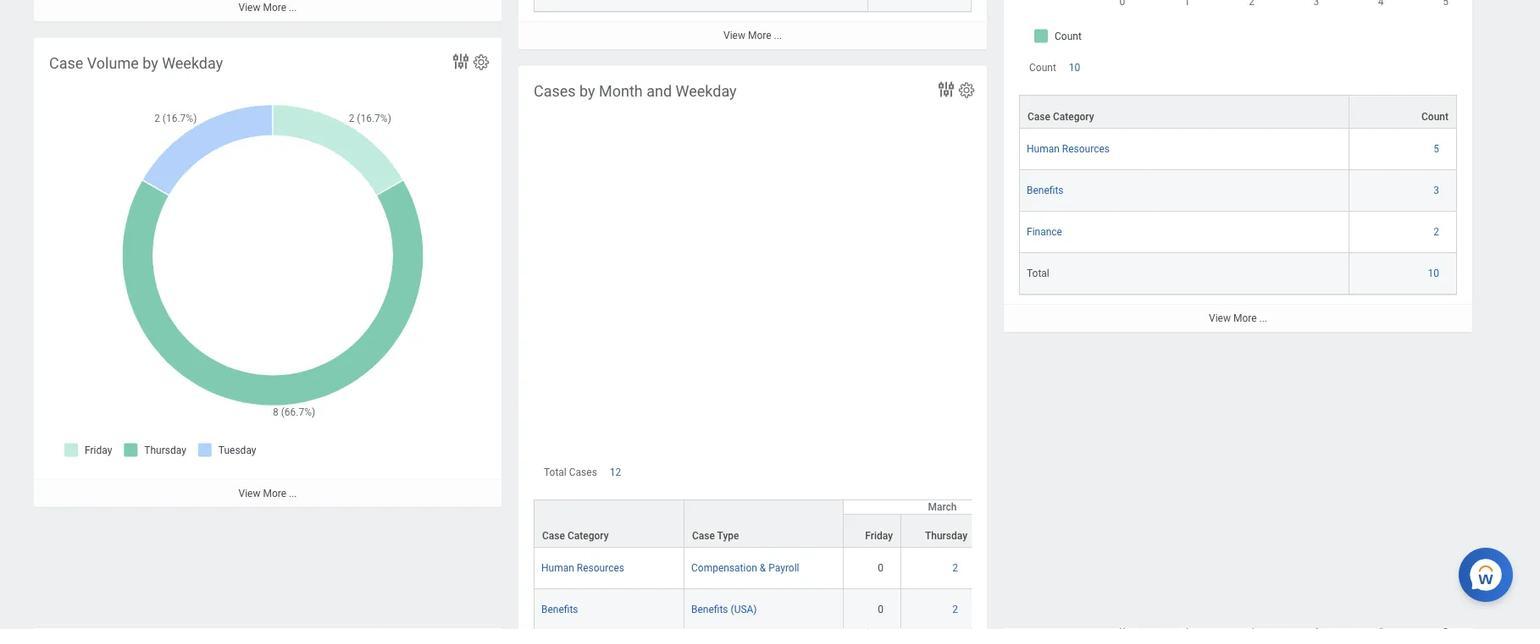 Task type: vqa. For each thing, say whether or not it's contained in the screenshot.
Human Resources
yes



Task type: describe. For each thing, give the bounding box(es) containing it.
row inside view open cases by case type element
[[534, 0, 972, 12]]

count inside popup button
[[1422, 111, 1449, 123]]

row containing friday
[[534, 551, 1091, 601]]

&
[[760, 600, 766, 612]]

row containing march
[[534, 537, 1091, 586]]

more inside view open cases by category 'element'
[[1234, 312, 1257, 324]]

case volume by weekday
[[49, 54, 223, 72]]

human resources for bottom human resources link
[[541, 600, 624, 612]]

count button
[[1350, 96, 1457, 128]]

0 vertical spatial 10 button
[[1069, 61, 1083, 74]]

category for case category popup button in the column header
[[568, 568, 609, 579]]

case type button
[[685, 538, 843, 584]]

configure case volume by weekday image
[[472, 53, 491, 72]]

cases by month and weekday element
[[519, 66, 1091, 630]]

1 horizontal spatial case category button
[[1020, 96, 1349, 128]]

month
[[599, 82, 643, 100]]

view more ... inside view open cases by case type element
[[724, 29, 782, 41]]

row containing benefits
[[1019, 170, 1457, 212]]

0 button
[[878, 599, 886, 613]]

and
[[647, 82, 672, 100]]

thursday
[[925, 568, 968, 579]]

view open cases by case type element
[[519, 0, 987, 49]]

2 button inside view open cases by category 'element'
[[1434, 225, 1442, 239]]

finance link
[[1027, 223, 1063, 238]]

12 button
[[610, 503, 624, 517]]

more inside case volume by weekday element
[[263, 488, 286, 500]]

payroll
[[769, 600, 800, 612]]

case category column header
[[534, 537, 685, 586]]

category for the rightmost case category popup button
[[1053, 111, 1094, 123]]

benefits link
[[1027, 181, 1064, 196]]

compensation & payroll link
[[691, 596, 800, 612]]

human for the topmost human resources link
[[1027, 143, 1060, 155]]

human resources for the topmost human resources link
[[1027, 143, 1110, 155]]

case volume by weekday element
[[34, 38, 502, 507]]

2 button inside cases by month and weekday element
[[953, 599, 961, 613]]

case type column header
[[685, 537, 844, 586]]

5
[[1434, 143, 1440, 155]]

1 vertical spatial cases
[[569, 504, 597, 516]]

configure and view chart data image for case volume by weekday
[[451, 51, 471, 72]]

1 vertical spatial 10 button
[[1428, 267, 1442, 280]]

case for case category column header
[[542, 568, 565, 579]]

by inside case volume by weekday element
[[142, 54, 158, 72]]

human for bottom human resources link
[[541, 600, 574, 612]]

finance
[[1027, 226, 1063, 238]]

march button
[[844, 538, 1041, 551]]

thursday button
[[902, 552, 975, 584]]

row containing total
[[1019, 253, 1457, 295]]

3
[[1434, 185, 1440, 196]]

case category button inside column header
[[535, 538, 684, 584]]

3 button
[[1434, 184, 1442, 197]]

10 for bottommost 10 button
[[1428, 268, 1440, 279]]

0 vertical spatial cases
[[534, 82, 576, 100]]

view inside case volume by weekday element
[[239, 488, 261, 500]]

configure cases by month and weekday image
[[958, 81, 976, 100]]



Task type: locate. For each thing, give the bounding box(es) containing it.
0 vertical spatial weekday
[[162, 54, 223, 72]]

friday column header
[[844, 551, 902, 601]]

0 horizontal spatial human resources
[[541, 600, 624, 612]]

case up benefits link
[[1028, 111, 1051, 123]]

human resources down case category column header
[[541, 600, 624, 612]]

... inside view open cases by case type element
[[774, 29, 782, 41]]

2 button
[[1434, 225, 1442, 239], [953, 599, 961, 613]]

more inside view open cases by case type element
[[748, 29, 772, 41]]

0 vertical spatial total
[[1027, 268, 1050, 279]]

by inside cases by month and weekday element
[[580, 82, 595, 100]]

more
[[263, 2, 286, 13], [748, 29, 772, 41], [1234, 312, 1257, 324], [263, 488, 286, 500]]

benefits
[[1027, 185, 1064, 196]]

march
[[928, 539, 957, 551]]

view
[[239, 2, 261, 13], [724, 29, 746, 41], [1209, 312, 1231, 324], [239, 488, 261, 500]]

total left the "12"
[[544, 504, 567, 516]]

human resources link up benefits link
[[1027, 140, 1110, 155]]

1 vertical spatial 2 button
[[953, 599, 961, 613]]

resources down case category column header
[[577, 600, 624, 612]]

1 vertical spatial category
[[568, 568, 609, 579]]

2 for 2 button in the cases by month and weekday element
[[953, 600, 958, 612]]

0 horizontal spatial 10 button
[[1069, 61, 1083, 74]]

1 vertical spatial by
[[580, 82, 595, 100]]

view open cases by category element
[[1004, 0, 1473, 332]]

category inside view open cases by category 'element'
[[1053, 111, 1094, 123]]

2 button down thursday
[[953, 599, 961, 613]]

case
[[49, 54, 83, 72], [1028, 111, 1051, 123], [542, 568, 565, 579], [692, 568, 715, 579]]

1 vertical spatial resources
[[577, 600, 624, 612]]

by right volume
[[142, 54, 158, 72]]

cases left month
[[534, 82, 576, 100]]

0 horizontal spatial case category
[[542, 568, 609, 579]]

2 down thursday
[[953, 600, 958, 612]]

0
[[878, 600, 884, 612]]

case category down total cases
[[542, 568, 609, 579]]

1 vertical spatial case category button
[[535, 538, 684, 584]]

type
[[717, 568, 739, 579]]

10 button
[[1069, 61, 1083, 74], [1428, 267, 1442, 280]]

total for total cases
[[544, 504, 567, 516]]

resources inside cases by month and weekday element
[[577, 600, 624, 612]]

weekday right and
[[676, 82, 737, 100]]

row
[[534, 0, 972, 12], [1019, 95, 1457, 129], [1019, 129, 1457, 170], [1019, 170, 1457, 212], [1019, 212, 1457, 253], [1019, 253, 1457, 295], [534, 537, 1091, 586], [534, 551, 1091, 601], [534, 585, 1091, 627], [534, 627, 1091, 630]]

case for row containing case category
[[1028, 111, 1051, 123]]

10
[[1069, 62, 1081, 73], [1428, 268, 1440, 279]]

configure and view chart data image left configure cases by month and weekday "image"
[[936, 79, 957, 100]]

category inside case category column header
[[568, 568, 609, 579]]

1 horizontal spatial case category
[[1028, 111, 1094, 123]]

10 for top 10 button
[[1069, 62, 1081, 73]]

category up benefits link
[[1053, 111, 1094, 123]]

configure and view chart data image inside case volume by weekday element
[[451, 51, 471, 72]]

1 horizontal spatial weekday
[[676, 82, 737, 100]]

case left volume
[[49, 54, 83, 72]]

1 horizontal spatial total
[[1027, 268, 1050, 279]]

volume
[[87, 54, 139, 72]]

case category for the rightmost case category popup button
[[1028, 111, 1094, 123]]

1 vertical spatial human resources link
[[541, 596, 624, 612]]

10 inside row
[[1428, 268, 1440, 279]]

2
[[1434, 226, 1440, 238], [953, 600, 958, 612]]

2 button down 3 button
[[1434, 225, 1442, 239]]

human resources link down case category column header
[[541, 596, 624, 612]]

2 inside cases by month and weekday element
[[953, 600, 958, 612]]

1 horizontal spatial 2 button
[[1434, 225, 1442, 239]]

12
[[610, 504, 621, 516]]

1 horizontal spatial human resources link
[[1027, 140, 1110, 155]]

total inside cases by month and weekday element
[[544, 504, 567, 516]]

resources
[[1062, 143, 1110, 155], [577, 600, 624, 612]]

case inside column header
[[542, 568, 565, 579]]

2 for 2 button within view open cases by category 'element'
[[1434, 226, 1440, 238]]

compensation
[[691, 600, 757, 612]]

0 horizontal spatial case category button
[[535, 538, 684, 584]]

1 vertical spatial configure and view chart data image
[[936, 79, 957, 100]]

0 horizontal spatial 10
[[1069, 62, 1081, 73]]

0 horizontal spatial total
[[544, 504, 567, 516]]

case inside 'element'
[[1028, 111, 1051, 123]]

0 vertical spatial category
[[1053, 111, 1094, 123]]

configure and view chart data image for cases by month and weekday
[[936, 79, 957, 100]]

1 horizontal spatial by
[[580, 82, 595, 100]]

cell
[[534, 0, 869, 12], [869, 0, 972, 12], [534, 627, 685, 630], [685, 627, 844, 630], [844, 627, 902, 630], [902, 627, 976, 630]]

by left month
[[580, 82, 595, 100]]

friday
[[865, 568, 893, 579]]

human
[[1027, 143, 1060, 155], [541, 600, 574, 612]]

case left type at the left
[[692, 568, 715, 579]]

5 button
[[1434, 142, 1442, 156]]

0 vertical spatial 2 button
[[1434, 225, 1442, 239]]

0 horizontal spatial human resources link
[[541, 596, 624, 612]]

resources up benefits link
[[1062, 143, 1110, 155]]

view more ...
[[239, 2, 297, 13], [724, 29, 782, 41], [1209, 312, 1268, 324], [239, 488, 297, 500]]

case category inside column header
[[542, 568, 609, 579]]

compensation & payroll
[[691, 600, 800, 612]]

1 horizontal spatial resources
[[1062, 143, 1110, 155]]

case inside column header
[[692, 568, 715, 579]]

... inside case volume by weekday element
[[289, 488, 297, 500]]

total element
[[1027, 264, 1050, 279]]

...
[[289, 2, 297, 13], [774, 29, 782, 41], [1260, 312, 1268, 324], [289, 488, 297, 500]]

view more ... link
[[34, 0, 502, 21], [519, 21, 987, 49], [1004, 304, 1473, 332], [34, 479, 502, 507]]

by
[[142, 54, 158, 72], [580, 82, 595, 100]]

total cases
[[544, 504, 597, 516]]

1 horizontal spatial human resources
[[1027, 143, 1110, 155]]

view more ... inside view open cases by category 'element'
[[1209, 312, 1268, 324]]

0 vertical spatial 10
[[1069, 62, 1081, 73]]

cases left the "12"
[[569, 504, 597, 516]]

1 vertical spatial human resources
[[541, 600, 624, 612]]

0 vertical spatial human
[[1027, 143, 1060, 155]]

0 horizontal spatial count
[[1030, 62, 1056, 73]]

0 horizontal spatial by
[[142, 54, 158, 72]]

case category
[[1028, 111, 1094, 123], [542, 568, 609, 579]]

1 horizontal spatial count
[[1422, 111, 1449, 123]]

0 horizontal spatial 2
[[953, 600, 958, 612]]

0 horizontal spatial resources
[[577, 600, 624, 612]]

0 vertical spatial resources
[[1062, 143, 1110, 155]]

1 vertical spatial total
[[544, 504, 567, 516]]

0 horizontal spatial human
[[541, 600, 574, 612]]

row containing case category
[[1019, 95, 1457, 129]]

1 horizontal spatial category
[[1053, 111, 1094, 123]]

view more ... inside case volume by weekday element
[[239, 488, 297, 500]]

1 horizontal spatial 2
[[1434, 226, 1440, 238]]

configure and view chart data image inside cases by month and weekday element
[[936, 79, 957, 100]]

case category button
[[1020, 96, 1349, 128], [535, 538, 684, 584]]

case category inside view open cases by category 'element'
[[1028, 111, 1094, 123]]

total for total element
[[1027, 268, 1050, 279]]

1 vertical spatial weekday
[[676, 82, 737, 100]]

cases
[[534, 82, 576, 100], [569, 504, 597, 516]]

cases by month and weekday
[[534, 82, 737, 100]]

0 vertical spatial human resources
[[1027, 143, 1110, 155]]

weekday
[[162, 54, 223, 72], [676, 82, 737, 100]]

human resources up benefits link
[[1027, 143, 1110, 155]]

1 vertical spatial 2
[[953, 600, 958, 612]]

1 vertical spatial count
[[1422, 111, 1449, 123]]

0 vertical spatial by
[[142, 54, 158, 72]]

0 vertical spatial configure and view chart data image
[[451, 51, 471, 72]]

0 vertical spatial human resources link
[[1027, 140, 1110, 155]]

human down case category column header
[[541, 600, 574, 612]]

case category for case category popup button in the column header
[[542, 568, 609, 579]]

human resources
[[1027, 143, 1110, 155], [541, 600, 624, 612]]

human inside view open cases by category 'element'
[[1027, 143, 1060, 155]]

configure and view chart data image
[[451, 51, 471, 72], [936, 79, 957, 100]]

0 vertical spatial case category button
[[1020, 96, 1349, 128]]

1 horizontal spatial human
[[1027, 143, 1060, 155]]

human inside cases by month and weekday element
[[541, 600, 574, 612]]

total
[[1027, 268, 1050, 279], [544, 504, 567, 516]]

0 vertical spatial 2
[[1434, 226, 1440, 238]]

0 vertical spatial case category
[[1028, 111, 1094, 123]]

total down finance on the right top
[[1027, 268, 1050, 279]]

... inside view open cases by category 'element'
[[1260, 312, 1268, 324]]

0 vertical spatial count
[[1030, 62, 1056, 73]]

human up benefits link
[[1027, 143, 1060, 155]]

1 vertical spatial case category
[[542, 568, 609, 579]]

configure and view chart data image left configure case volume by weekday 'icon'
[[451, 51, 471, 72]]

view inside 'element'
[[1209, 312, 1231, 324]]

1 horizontal spatial configure and view chart data image
[[936, 79, 957, 100]]

row containing finance
[[1019, 212, 1457, 253]]

human resources inside cases by month and weekday element
[[541, 600, 624, 612]]

0 horizontal spatial 2 button
[[953, 599, 961, 613]]

weekday right volume
[[162, 54, 223, 72]]

1 vertical spatial 10
[[1428, 268, 1440, 279]]

1 vertical spatial human
[[541, 600, 574, 612]]

category down total cases
[[568, 568, 609, 579]]

count
[[1030, 62, 1056, 73], [1422, 111, 1449, 123]]

1 horizontal spatial 10
[[1428, 268, 1440, 279]]

1 horizontal spatial 10 button
[[1428, 267, 1442, 280]]

case category up benefits link
[[1028, 111, 1094, 123]]

total inside view open cases by category 'element'
[[1027, 268, 1050, 279]]

human resources link
[[1027, 140, 1110, 155], [541, 596, 624, 612]]

human resources inside view open cases by category 'element'
[[1027, 143, 1110, 155]]

2 down 3 button
[[1434, 226, 1440, 238]]

case for case type column header
[[692, 568, 715, 579]]

0 horizontal spatial category
[[568, 568, 609, 579]]

case down total cases
[[542, 568, 565, 579]]

category
[[1053, 111, 1094, 123], [568, 568, 609, 579]]

case type
[[692, 568, 739, 579]]

0 horizontal spatial weekday
[[162, 54, 223, 72]]

resources inside view open cases by category 'element'
[[1062, 143, 1110, 155]]

2 inside view open cases by category 'element'
[[1434, 226, 1440, 238]]

friday button
[[844, 552, 901, 584]]

0 horizontal spatial configure and view chart data image
[[451, 51, 471, 72]]



